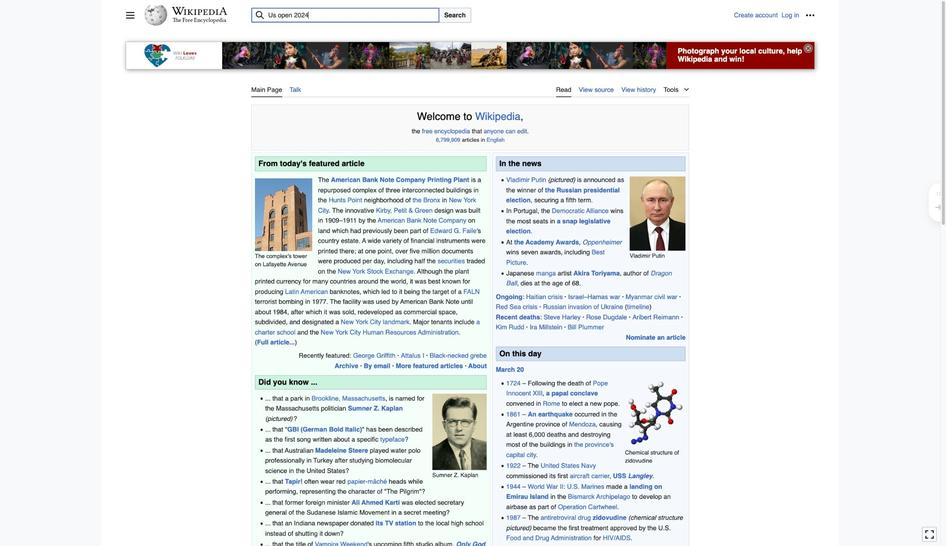 Task type: vqa. For each thing, say whether or not it's contained in the screenshot.
the fullScreen image
yes



Task type: describe. For each thing, give the bounding box(es) containing it.
wikipedia image
[[172, 7, 227, 15]]

log in and more options image
[[806, 11, 815, 20]]

fullscreen image
[[925, 530, 934, 539]]

vladimir putin in 2023 image
[[630, 176, 686, 251]]



Task type: locate. For each thing, give the bounding box(es) containing it.
chemical structure of zidovudine image
[[625, 379, 686, 448]]

None search field
[[240, 8, 734, 23]]

main content
[[126, 80, 815, 546]]

personal tools navigation
[[734, 8, 818, 23]]

the complex's tower on lafayette avenue image
[[255, 178, 312, 251]]

hide image
[[804, 44, 812, 53]]

the free encyclopedia image
[[173, 18, 227, 24]]

sumner z. kaplan image
[[432, 394, 487, 470]]

menu image
[[126, 11, 135, 20]]

Search Wikipedia search field
[[251, 8, 439, 23]]



